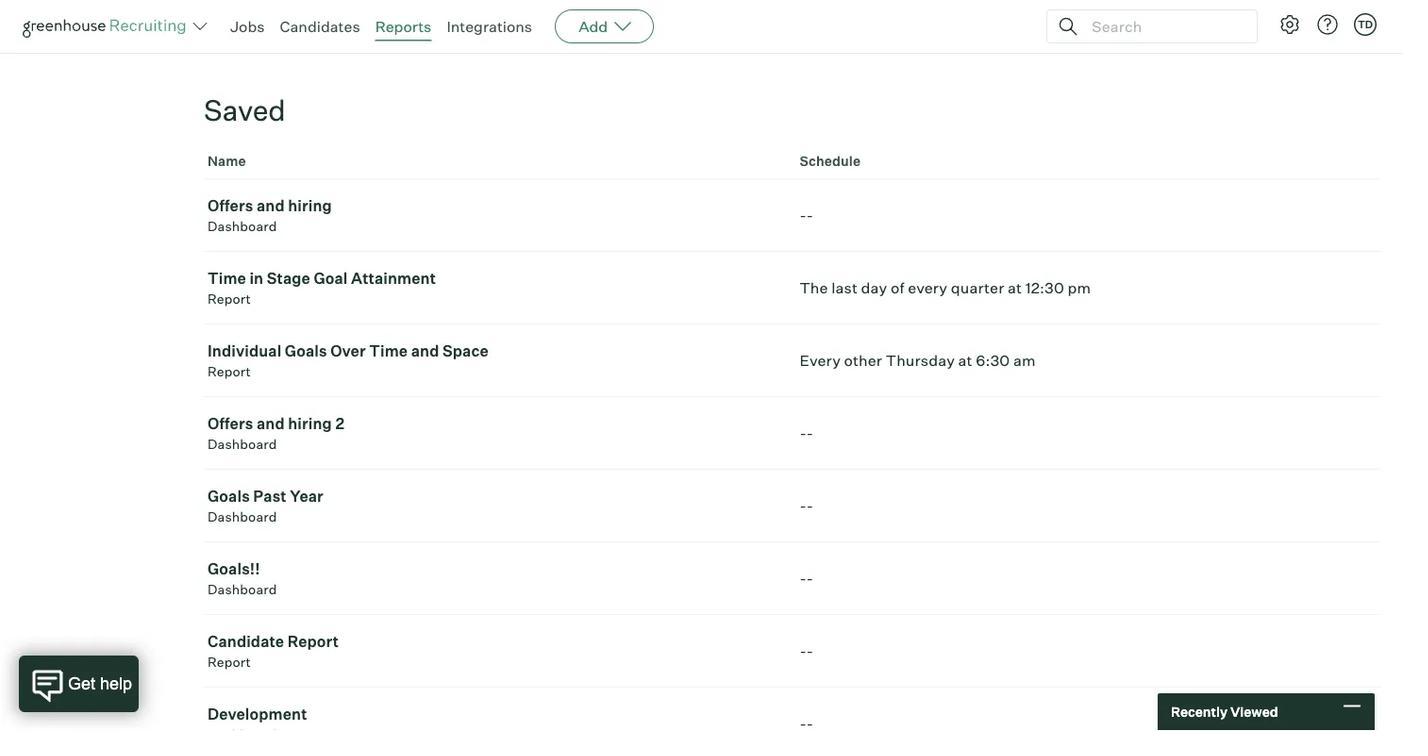 Task type: describe. For each thing, give the bounding box(es) containing it.
td button
[[1350, 9, 1381, 40]]

goals!! dashboard
[[208, 560, 277, 598]]

individual goals over time and space report
[[208, 342, 489, 380]]

td button
[[1354, 13, 1377, 36]]

jobs link
[[230, 17, 265, 36]]

space
[[443, 342, 489, 361]]

add
[[579, 17, 608, 36]]

2
[[335, 414, 345, 433]]

offers for offers and hiring
[[208, 196, 253, 215]]

6:30
[[976, 351, 1010, 370]]

and for dashboard
[[257, 196, 285, 215]]

the last day of every quarter at 12:30 pm
[[800, 279, 1091, 297]]

goal
[[314, 269, 348, 288]]

goals inside goals past year dashboard
[[208, 487, 250, 506]]

add button
[[555, 9, 654, 43]]

every
[[908, 279, 948, 297]]

time inside individual goals over time and space report
[[369, 342, 408, 361]]

-- for candidate report
[[800, 642, 814, 661]]

report inside the time in stage goal attainment report
[[208, 291, 251, 307]]

greenhouse recruiting image
[[23, 15, 193, 38]]

-- for offers and hiring
[[800, 206, 814, 225]]

reports
[[375, 17, 432, 36]]

last
[[832, 279, 858, 297]]

schedule
[[800, 153, 861, 170]]

dashboard inside offers and hiring dashboard
[[208, 218, 277, 235]]

every other thursday at 6:30 am
[[800, 351, 1036, 370]]

Search text field
[[1087, 13, 1240, 40]]

recently
[[1171, 704, 1228, 721]]

goals inside individual goals over time and space report
[[285, 342, 327, 361]]

year
[[290, 487, 324, 506]]

candidates
[[280, 17, 360, 36]]

recently viewed
[[1171, 704, 1278, 721]]

quarter
[[951, 279, 1005, 297]]

offers for offers and hiring 2
[[208, 414, 253, 433]]

report down 'candidate'
[[208, 654, 251, 671]]

stage
[[267, 269, 310, 288]]

goals!!
[[208, 560, 260, 579]]

hiring for offers and hiring 2
[[288, 414, 332, 433]]

candidate report report
[[208, 632, 339, 671]]

report right 'candidate'
[[288, 632, 339, 651]]

0 horizontal spatial at
[[958, 351, 973, 370]]

dashboard inside offers and hiring 2 dashboard
[[208, 436, 277, 453]]

viewed
[[1231, 704, 1278, 721]]



Task type: vqa. For each thing, say whether or not it's contained in the screenshot.
Add popup button
yes



Task type: locate. For each thing, give the bounding box(es) containing it.
1 horizontal spatial goals
[[285, 342, 327, 361]]

1 vertical spatial goals
[[208, 487, 250, 506]]

time
[[208, 269, 246, 288], [369, 342, 408, 361]]

hiring up goal
[[288, 196, 332, 215]]

dashboard up past
[[208, 436, 277, 453]]

12:30
[[1026, 279, 1064, 297]]

td
[[1358, 18, 1373, 31]]

integrations
[[447, 17, 532, 36]]

report down in
[[208, 291, 251, 307]]

and
[[257, 196, 285, 215], [411, 342, 439, 361], [257, 414, 285, 433]]

hiring inside offers and hiring dashboard
[[288, 196, 332, 215]]

2 dashboard from the top
[[208, 436, 277, 453]]

the
[[800, 279, 828, 297]]

and left space
[[411, 342, 439, 361]]

thursday
[[886, 351, 955, 370]]

-- for goals past year
[[800, 497, 814, 515]]

1 horizontal spatial time
[[369, 342, 408, 361]]

2 offers from the top
[[208, 414, 253, 433]]

1 dashboard from the top
[[208, 218, 277, 235]]

offers and hiring 2 dashboard
[[208, 414, 345, 453]]

over
[[330, 342, 366, 361]]

other
[[844, 351, 883, 370]]

hiring for offers and hiring
[[288, 196, 332, 215]]

dashboard down goals!!
[[208, 582, 277, 598]]

3 -- from the top
[[800, 497, 814, 515]]

development
[[208, 705, 307, 724]]

1 vertical spatial at
[[958, 351, 973, 370]]

0 vertical spatial goals
[[285, 342, 327, 361]]

goals left over at left top
[[285, 342, 327, 361]]

pm
[[1068, 279, 1091, 297]]

and left 2
[[257, 414, 285, 433]]

candidate
[[208, 632, 284, 651]]

every
[[800, 351, 841, 370]]

saved
[[204, 93, 286, 128]]

time inside the time in stage goal attainment report
[[208, 269, 246, 288]]

5 -- from the top
[[800, 642, 814, 661]]

goals
[[285, 342, 327, 361], [208, 487, 250, 506]]

1 vertical spatial time
[[369, 342, 408, 361]]

offers
[[208, 196, 253, 215], [208, 414, 253, 433]]

offers down name
[[208, 196, 253, 215]]

and inside offers and hiring 2 dashboard
[[257, 414, 285, 433]]

4 -- from the top
[[800, 569, 814, 588]]

name
[[208, 153, 246, 170]]

goals left past
[[208, 487, 250, 506]]

hiring inside offers and hiring 2 dashboard
[[288, 414, 332, 433]]

candidates link
[[280, 17, 360, 36]]

at
[[1008, 279, 1022, 297], [958, 351, 973, 370]]

1 offers from the top
[[208, 196, 253, 215]]

configure image
[[1279, 13, 1301, 36]]

1 horizontal spatial at
[[1008, 279, 1022, 297]]

0 vertical spatial at
[[1008, 279, 1022, 297]]

offers down individual
[[208, 414, 253, 433]]

--
[[800, 206, 814, 225], [800, 424, 814, 443], [800, 497, 814, 515], [800, 569, 814, 588], [800, 642, 814, 661]]

0 horizontal spatial goals
[[208, 487, 250, 506]]

1 hiring from the top
[[288, 196, 332, 215]]

offers inside offers and hiring 2 dashboard
[[208, 414, 253, 433]]

in
[[250, 269, 263, 288]]

report up saved
[[208, 20, 251, 37]]

individual
[[208, 342, 282, 361]]

am
[[1013, 351, 1036, 370]]

goals past year dashboard
[[208, 487, 324, 525]]

past
[[253, 487, 287, 506]]

dashboard
[[208, 218, 277, 235], [208, 436, 277, 453], [208, 509, 277, 525], [208, 582, 277, 598]]

dashboard inside goals past year dashboard
[[208, 509, 277, 525]]

time left in
[[208, 269, 246, 288]]

0 vertical spatial hiring
[[288, 196, 332, 215]]

4 dashboard from the top
[[208, 582, 277, 598]]

1 vertical spatial offers
[[208, 414, 253, 433]]

report inside individual goals over time and space report
[[208, 364, 251, 380]]

at left 6:30
[[958, 351, 973, 370]]

attainment
[[351, 269, 436, 288]]

2 vertical spatial and
[[257, 414, 285, 433]]

report down individual
[[208, 364, 251, 380]]

offers inside offers and hiring dashboard
[[208, 196, 253, 215]]

1 vertical spatial and
[[411, 342, 439, 361]]

integrations link
[[447, 17, 532, 36]]

day
[[861, 279, 887, 297]]

-
[[800, 206, 807, 225], [807, 206, 814, 225], [800, 424, 807, 443], [807, 424, 814, 443], [800, 497, 807, 515], [807, 497, 814, 515], [800, 569, 807, 588], [807, 569, 814, 588], [800, 642, 807, 661], [807, 642, 814, 661]]

dashboard down past
[[208, 509, 277, 525]]

3 dashboard from the top
[[208, 509, 277, 525]]

-- for offers and hiring 2
[[800, 424, 814, 443]]

0 vertical spatial offers
[[208, 196, 253, 215]]

1 -- from the top
[[800, 206, 814, 225]]

0 horizontal spatial time
[[208, 269, 246, 288]]

0 vertical spatial and
[[257, 196, 285, 215]]

time in stage goal attainment report
[[208, 269, 436, 307]]

hiring
[[288, 196, 332, 215], [288, 414, 332, 433]]

report
[[208, 20, 251, 37], [208, 291, 251, 307], [208, 364, 251, 380], [288, 632, 339, 651], [208, 654, 251, 671]]

reports link
[[375, 17, 432, 36]]

and for 2
[[257, 414, 285, 433]]

offers and hiring dashboard
[[208, 196, 332, 235]]

of
[[891, 279, 905, 297]]

hiring left 2
[[288, 414, 332, 433]]

-- for goals!!
[[800, 569, 814, 588]]

at left 12:30
[[1008, 279, 1022, 297]]

0 vertical spatial time
[[208, 269, 246, 288]]

2 hiring from the top
[[288, 414, 332, 433]]

and up in
[[257, 196, 285, 215]]

dashboard up in
[[208, 218, 277, 235]]

jobs
[[230, 17, 265, 36]]

and inside offers and hiring dashboard
[[257, 196, 285, 215]]

time right over at left top
[[369, 342, 408, 361]]

and inside individual goals over time and space report
[[411, 342, 439, 361]]

2 -- from the top
[[800, 424, 814, 443]]

1 vertical spatial hiring
[[288, 414, 332, 433]]



